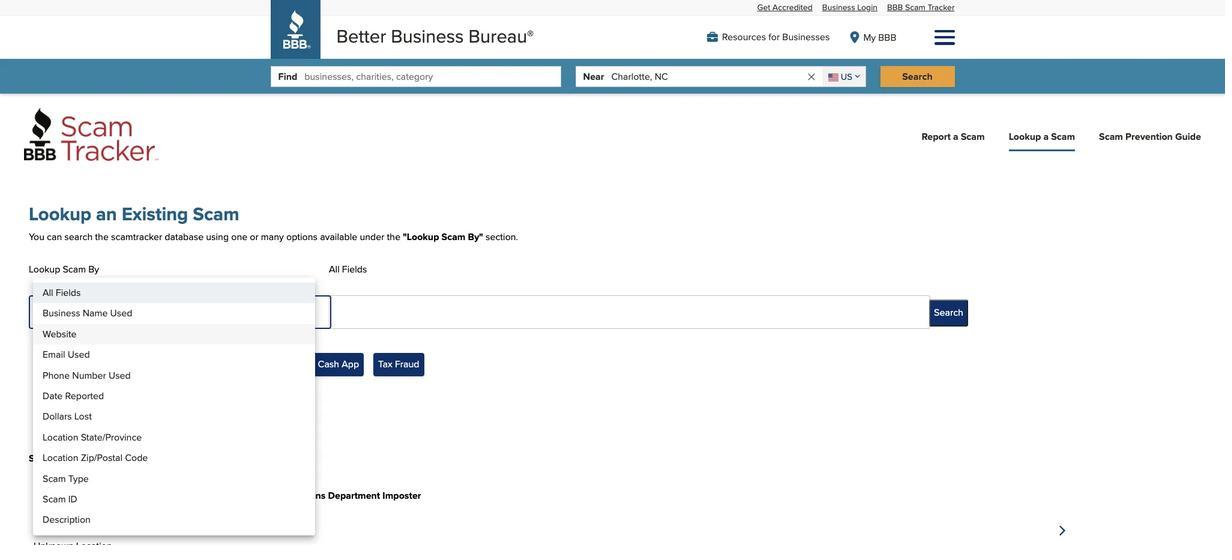 Task type: describe. For each thing, give the bounding box(es) containing it.
-
[[166, 489, 169, 503]]

fields for all fields dropdown button
[[50, 305, 75, 319]]

scam prevention guide
[[1099, 130, 1201, 143]]

type
[[68, 472, 89, 485]]

government agency imposter - united states business regulations department imposter received scam email in the mail dollars lost: $0.0
[[34, 489, 421, 535]]

available
[[320, 230, 357, 243]]

regulations
[[274, 489, 326, 503]]

2 " from the left
[[479, 230, 483, 243]]

lookup for scam
[[1009, 130, 1041, 143]]

the inside government agency imposter - united states business regulations department imposter received scam email in the mail dollars lost: $0.0
[[134, 503, 148, 517]]

agency
[[90, 489, 123, 503]]

department
[[328, 489, 380, 503]]

dollars inside option
[[43, 410, 72, 423]]

scams
[[55, 357, 82, 371]]

search
[[64, 230, 93, 243]]

mail
[[150, 503, 168, 517]]

scamtracker
[[111, 230, 162, 243]]

bbb scam tracker
[[887, 1, 955, 13]]

0 vertical spatial fraud
[[395, 357, 419, 371]]

$0.0
[[87, 521, 107, 535]]

all fields option
[[33, 283, 315, 303]]

all fields for 'all fields' option
[[43, 286, 81, 300]]

many
[[261, 230, 284, 243]]

scam inside "option"
[[43, 492, 66, 506]]

all fields: tax fraud
[[39, 414, 123, 428]]

business name used option
[[33, 303, 315, 324]]

business login link
[[822, 1, 878, 13]]

1 " from the left
[[403, 230, 407, 243]]

(
[[95, 451, 98, 465]]

all fields button
[[29, 296, 319, 329]]

phone
[[43, 368, 70, 382]]

used for number
[[109, 368, 131, 382]]

accredited
[[773, 1, 813, 13]]

scam id option
[[33, 489, 315, 510]]

zip/postal
[[81, 451, 123, 465]]

report a scam
[[922, 130, 985, 143]]

0 vertical spatial all fields
[[329, 262, 367, 276]]

lookup for by
[[29, 262, 60, 276]]

businesses
[[782, 30, 830, 44]]

location zip/postal code
[[43, 451, 148, 465]]

scam id
[[43, 492, 77, 506]]

dollars lost option
[[33, 407, 315, 427]]

prevention
[[1126, 130, 1173, 143]]

my bbb button
[[849, 30, 897, 44]]

app
[[342, 357, 359, 371]]

a for lookup
[[1044, 130, 1049, 143]]

lookup for existing
[[29, 201, 91, 228]]

)
[[127, 451, 129, 465]]

description option
[[33, 510, 315, 531]]

for
[[769, 30, 780, 44]]

0 horizontal spatial tax
[[82, 414, 96, 428]]

search results ( 39784 )
[[29, 451, 129, 465]]

better business bureau ®
[[337, 23, 534, 49]]

using
[[206, 230, 229, 243]]

location for location zip/postal code
[[43, 451, 78, 465]]

1 vertical spatial search button
[[929, 299, 968, 326]]

resources
[[722, 30, 766, 44]]

section.
[[486, 230, 518, 243]]

tax fraud
[[378, 357, 419, 371]]

email used
[[43, 348, 90, 362]]

lost:
[[65, 521, 85, 535]]

options
[[286, 230, 318, 243]]

cash
[[318, 357, 339, 371]]

or
[[250, 230, 259, 243]]

email
[[100, 503, 122, 517]]

fields:
[[52, 414, 79, 428]]

report a scam link
[[912, 120, 995, 153]]

you
[[29, 230, 44, 243]]

dollars lost
[[43, 410, 92, 423]]

business name used
[[43, 306, 132, 320]]

date reported option
[[33, 386, 315, 407]]

lookup scam by
[[29, 262, 99, 276]]

clear search image
[[806, 71, 817, 82]]

a for report
[[953, 130, 959, 143]]

1 vertical spatial bbb
[[879, 30, 897, 44]]

0 vertical spatial search button
[[880, 66, 955, 87]]

get accredited
[[757, 1, 813, 13]]

existing
[[122, 201, 188, 228]]

location zip/postal code option
[[33, 448, 315, 469]]

dollars inside government agency imposter - united states business regulations department imposter received scam email in the mail dollars lost: $0.0
[[34, 521, 63, 535]]

database
[[165, 230, 204, 243]]

all down available
[[329, 262, 340, 276]]

description
[[43, 513, 91, 527]]

pet scams
[[38, 357, 82, 371]]

date reported
[[43, 389, 104, 403]]

by inside lookup an existing scam you can search the scamtracker database using one or many options available under the " lookup scam by " section.
[[468, 230, 479, 243]]

scam
[[75, 503, 97, 517]]

email
[[43, 348, 65, 362]]

under
[[360, 230, 385, 243]]

cash app
[[318, 357, 359, 371]]

code
[[125, 451, 148, 465]]

lookup a scam
[[1009, 130, 1075, 143]]



Task type: locate. For each thing, give the bounding box(es) containing it.
1 horizontal spatial imposter
[[383, 489, 421, 503]]

website option
[[33, 324, 315, 345]]

1 vertical spatial dollars
[[34, 521, 63, 535]]

bbb
[[887, 1, 903, 13], [879, 30, 897, 44]]

bbb scam tracker image
[[24, 108, 158, 161]]

the
[[95, 230, 109, 243], [387, 230, 401, 243], [134, 503, 148, 517]]

better
[[337, 23, 386, 49]]

bbb right my at right top
[[879, 30, 897, 44]]

scam prevention guide link
[[1090, 120, 1211, 153]]

all fields down lookup scam by
[[43, 286, 81, 300]]

date
[[43, 389, 63, 403]]

1 vertical spatial search
[[934, 305, 964, 319]]

"
[[403, 230, 407, 243], [479, 230, 483, 243]]

all
[[329, 262, 340, 276], [43, 286, 53, 300], [37, 305, 48, 319], [39, 414, 50, 428]]

an
[[96, 201, 117, 228]]

1 vertical spatial all fields
[[43, 286, 81, 300]]

imposter right department
[[383, 489, 421, 503]]

location
[[43, 430, 78, 444], [43, 451, 78, 465]]

get
[[757, 1, 771, 13]]

0 horizontal spatial "
[[403, 230, 407, 243]]

email used option
[[33, 345, 315, 365]]

used right name
[[110, 306, 132, 320]]

used for name
[[110, 306, 132, 320]]

scam type
[[43, 472, 89, 485]]

location state/province option
[[33, 427, 315, 448]]

all inside all fields dropdown button
[[37, 305, 48, 319]]

used right number
[[109, 368, 131, 382]]

1 horizontal spatial the
[[134, 503, 148, 517]]

dollars down received
[[34, 521, 63, 535]]

used inside 'option'
[[109, 368, 131, 382]]

business inside government agency imposter - united states business regulations department imposter received scam email in the mail dollars lost: $0.0
[[233, 489, 272, 503]]

business login
[[822, 1, 878, 13]]

1 horizontal spatial search
[[902, 70, 933, 84]]

1 horizontal spatial a
[[1044, 130, 1049, 143]]

0 vertical spatial location
[[43, 430, 78, 444]]

0 horizontal spatial search
[[29, 451, 59, 465]]

website
[[43, 327, 77, 341]]

by
[[468, 230, 479, 243], [88, 262, 99, 276]]

state/province
[[81, 430, 142, 444]]

a
[[953, 130, 959, 143], [1044, 130, 1049, 143]]

location down fields: at left
[[43, 430, 78, 444]]

location inside option
[[43, 451, 78, 465]]

0 vertical spatial tax
[[378, 357, 393, 371]]

government
[[34, 489, 88, 503]]

number
[[72, 368, 106, 382]]

search button
[[880, 66, 955, 87], [929, 299, 968, 326]]

2 location from the top
[[43, 451, 78, 465]]

get accredited link
[[757, 1, 813, 13]]

united
[[172, 489, 201, 503]]

0 vertical spatial search
[[902, 70, 933, 84]]

1 vertical spatial fraud
[[99, 414, 123, 428]]

bbb right "login" on the top right of the page
[[887, 1, 903, 13]]

all fields down available
[[329, 262, 367, 276]]

my bbb
[[864, 30, 897, 44]]

the down an
[[95, 230, 109, 243]]

0 horizontal spatial a
[[953, 130, 959, 143]]

report
[[922, 130, 951, 143]]

2 vertical spatial search
[[29, 451, 59, 465]]

by down search
[[88, 262, 99, 276]]

pet
[[38, 357, 52, 371]]

all fields list box
[[33, 278, 315, 535]]

fields
[[342, 262, 367, 276], [56, 286, 81, 300], [50, 305, 75, 319]]

tracker
[[928, 1, 955, 13]]

bureau
[[469, 23, 527, 49]]

tax
[[378, 357, 393, 371], [82, 414, 96, 428]]

0 horizontal spatial imposter
[[125, 489, 164, 503]]

fields for 'all fields' option
[[56, 286, 81, 300]]

" right under
[[403, 230, 407, 243]]

1 vertical spatial fields
[[56, 286, 81, 300]]

39784
[[98, 451, 127, 465]]

2 imposter from the left
[[383, 489, 421, 503]]

0 vertical spatial used
[[110, 306, 132, 320]]

all fields inside option
[[43, 286, 81, 300]]

0 vertical spatial bbb
[[887, 1, 903, 13]]

fraud
[[395, 357, 419, 371], [99, 414, 123, 428]]

1 a from the left
[[953, 130, 959, 143]]

can
[[47, 230, 62, 243]]

imposter up mail
[[125, 489, 164, 503]]

fields down lookup scam by
[[56, 286, 81, 300]]

location state/province
[[43, 430, 142, 444]]

all inside 'all fields' option
[[43, 286, 53, 300]]

1 horizontal spatial fraud
[[395, 357, 419, 371]]

1 imposter from the left
[[125, 489, 164, 503]]

None text field
[[329, 296, 920, 329]]

business
[[822, 1, 855, 13], [391, 23, 464, 49], [43, 306, 80, 320], [233, 489, 272, 503]]

fraud right app
[[395, 357, 419, 371]]

fields up the website
[[50, 305, 75, 319]]

1 horizontal spatial "
[[479, 230, 483, 243]]

scam inside option
[[43, 472, 66, 485]]

fields down available
[[342, 262, 367, 276]]

the right under
[[387, 230, 401, 243]]

lookup an existing scam you can search the scamtracker database using one or many options available under the " lookup scam by " section.
[[29, 201, 518, 243]]

2 vertical spatial used
[[109, 368, 131, 382]]

name
[[83, 306, 108, 320]]

business inside option
[[43, 306, 80, 320]]

2 a from the left
[[1044, 130, 1049, 143]]

reported
[[65, 389, 104, 403]]

tax up location state/province
[[82, 414, 96, 428]]

login
[[857, 1, 878, 13]]

tax right app
[[378, 357, 393, 371]]

results
[[61, 451, 93, 465]]

guide
[[1175, 130, 1201, 143]]

resources for businesses link
[[707, 30, 830, 44]]

all fields for all fields dropdown button
[[37, 305, 75, 319]]

0 horizontal spatial fraud
[[99, 414, 123, 428]]

all fields
[[329, 262, 367, 276], [43, 286, 81, 300], [37, 305, 75, 319]]

dollars down the "date"
[[43, 410, 72, 423]]

bbb scam tracker link
[[887, 1, 955, 13]]

all down lookup scam by
[[43, 286, 53, 300]]

1 vertical spatial location
[[43, 451, 78, 465]]

1 vertical spatial by
[[88, 262, 99, 276]]

0 horizontal spatial the
[[95, 230, 109, 243]]

used
[[110, 306, 132, 320], [68, 348, 90, 362], [109, 368, 131, 382]]

location inside 'option'
[[43, 430, 78, 444]]

scam type option
[[33, 469, 315, 489]]

2 horizontal spatial the
[[387, 230, 401, 243]]

resources for businesses
[[722, 30, 830, 44]]

2 vertical spatial all fields
[[37, 305, 75, 319]]

id
[[68, 492, 77, 506]]

location for location state/province
[[43, 430, 78, 444]]

one
[[231, 230, 247, 243]]

lookup a scam link
[[999, 120, 1085, 153]]

0 vertical spatial by
[[468, 230, 479, 243]]

my
[[864, 30, 876, 44]]

received
[[34, 503, 73, 517]]

2 vertical spatial fields
[[50, 305, 75, 319]]

" left section.
[[479, 230, 483, 243]]

®
[[527, 25, 534, 44]]

1 location from the top
[[43, 430, 78, 444]]

by left section.
[[468, 230, 479, 243]]

0 horizontal spatial by
[[88, 262, 99, 276]]

fields inside dropdown button
[[50, 305, 75, 319]]

fraud up state/province
[[99, 414, 123, 428]]

1 vertical spatial tax
[[82, 414, 96, 428]]

all fields inside dropdown button
[[37, 305, 75, 319]]

lost
[[74, 410, 92, 423]]

0 vertical spatial fields
[[342, 262, 367, 276]]

location up scam type
[[43, 451, 78, 465]]

all up the website
[[37, 305, 48, 319]]

in
[[125, 503, 132, 517]]

phone number used
[[43, 368, 131, 382]]

used up phone number used
[[68, 348, 90, 362]]

0 vertical spatial dollars
[[43, 410, 72, 423]]

fields inside option
[[56, 286, 81, 300]]

1 vertical spatial used
[[68, 348, 90, 362]]

all left fields: at left
[[39, 414, 50, 428]]

the right in on the left
[[134, 503, 148, 517]]

2 horizontal spatial search
[[934, 305, 964, 319]]

all fields up the website
[[37, 305, 75, 319]]

states
[[203, 489, 230, 503]]

1 horizontal spatial tax
[[378, 357, 393, 371]]

1 horizontal spatial by
[[468, 230, 479, 243]]

phone number used option
[[33, 365, 315, 386]]



Task type: vqa. For each thing, say whether or not it's contained in the screenshot.
Accredited Business image
no



